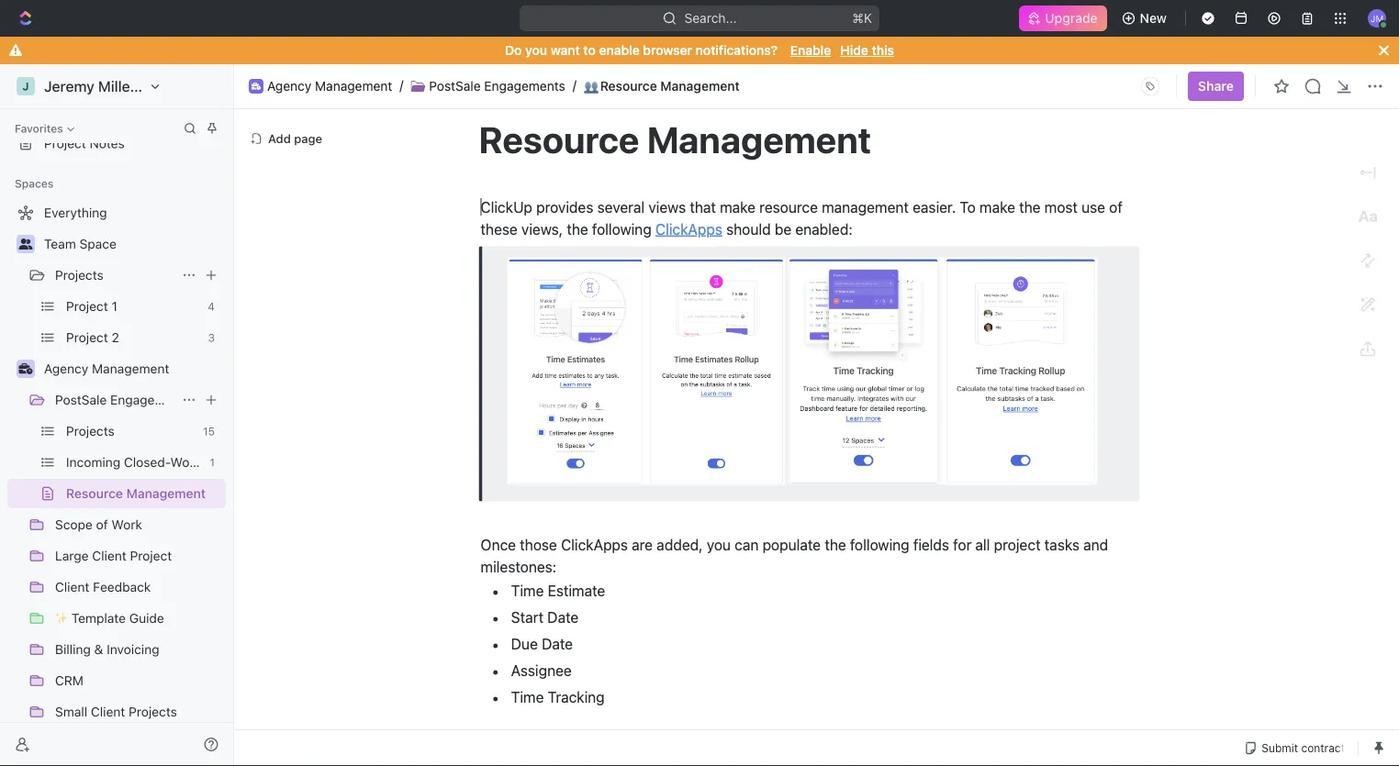 Task type: locate. For each thing, give the bounding box(es) containing it.
resource down enable on the top of page
[[600, 79, 657, 94]]

2 vertical spatial projects
[[129, 705, 177, 720]]

agency management link up page
[[267, 79, 392, 94]]

1 horizontal spatial you
[[707, 536, 731, 554]]

tara shultz's workspace, , element
[[17, 77, 35, 96]]

resource management
[[479, 118, 872, 161], [66, 486, 206, 501]]

1 vertical spatial postsale engagements link
[[55, 386, 191, 415]]

projects down crm link
[[129, 705, 177, 720]]

1 vertical spatial following
[[850, 536, 910, 554]]

1 vertical spatial the
[[567, 220, 588, 238]]

0 horizontal spatial make
[[720, 198, 756, 216]]

postsale inside sidebar navigation
[[55, 393, 107, 408]]

2 vertical spatial the
[[825, 536, 846, 554]]

date down the estimate
[[548, 609, 579, 626]]

0 vertical spatial postsale
[[429, 79, 481, 94]]

large client project link
[[55, 542, 222, 571]]

0 horizontal spatial clickapps
[[561, 536, 628, 554]]

0 horizontal spatial 1
[[112, 299, 117, 314]]

0 horizontal spatial you
[[525, 43, 547, 58]]

client for small
[[91, 705, 125, 720]]

0 vertical spatial you
[[525, 43, 547, 58]]

invoicing
[[107, 642, 159, 658]]

✨ template guide
[[55, 611, 164, 626]]

0 vertical spatial clickapps
[[656, 220, 723, 238]]

1 horizontal spatial agency management link
[[267, 79, 392, 94]]

you right do
[[525, 43, 547, 58]]

projects up "incoming"
[[66, 424, 115, 439]]

following left the 'fields'
[[850, 536, 910, 554]]

0 vertical spatial client
[[92, 549, 126, 564]]

client right small
[[91, 705, 125, 720]]

small client projects
[[55, 705, 177, 720]]

project notes
[[44, 136, 125, 151]]

0 vertical spatial following
[[592, 220, 652, 238]]

projects link down space
[[55, 261, 174, 290]]

incoming closed-won deals
[[66, 455, 233, 470]]

billing & invoicing
[[55, 642, 159, 658]]

✨ template guide link
[[55, 604, 222, 634]]

these
[[481, 220, 518, 238]]

1 vertical spatial postsale
[[55, 393, 107, 408]]

clickapps
[[656, 220, 723, 238], [561, 536, 628, 554]]

postsale
[[429, 79, 481, 94], [55, 393, 107, 408]]

1 vertical spatial of
[[96, 517, 108, 533]]

small
[[55, 705, 87, 720]]

tree
[[7, 198, 233, 767]]

work
[[112, 517, 142, 533]]

postsale engagements link
[[429, 79, 565, 94], [55, 386, 191, 415]]

business time image
[[19, 364, 33, 375]]

start
[[511, 609, 544, 626]]

0 vertical spatial postsale engagements link
[[429, 79, 565, 94]]

management down project 2 link
[[92, 361, 169, 377]]

scope
[[55, 517, 93, 533]]

j
[[22, 80, 29, 93]]

✨
[[55, 611, 68, 626]]

0 horizontal spatial postsale engagements
[[55, 393, 191, 408]]

management up resource
[[647, 118, 872, 161]]

agency for business time icon
[[267, 79, 312, 94]]

0 vertical spatial resource management
[[479, 118, 872, 161]]

hide
[[841, 43, 869, 58]]

1 right won
[[210, 456, 215, 469]]

postsale engagements link down 2
[[55, 386, 191, 415]]

enable
[[790, 43, 831, 58]]

billing
[[55, 642, 91, 658]]

0 horizontal spatial postsale engagements link
[[55, 386, 191, 415]]

engagements down do
[[484, 79, 565, 94]]

1 vertical spatial resource management
[[66, 486, 206, 501]]

1 vertical spatial agency
[[44, 361, 88, 377]]

billing & invoicing link
[[55, 635, 222, 665]]

1 horizontal spatial postsale
[[429, 79, 481, 94]]

of left work
[[96, 517, 108, 533]]

1 horizontal spatial agency management
[[267, 79, 392, 94]]

0 vertical spatial time
[[511, 582, 544, 600]]

following down several
[[592, 220, 652, 238]]

0 vertical spatial agency
[[267, 79, 312, 94]]

resource down 👥
[[479, 118, 640, 161]]

resource inside tree
[[66, 486, 123, 501]]

1 vertical spatial date
[[542, 635, 573, 653]]

agency right business time icon
[[267, 79, 312, 94]]

make up should
[[720, 198, 756, 216]]

1 vertical spatial 1
[[210, 456, 215, 469]]

agency management inside tree
[[44, 361, 169, 377]]

1 time from the top
[[511, 582, 544, 600]]

engagements up incoming closed-won deals
[[110, 393, 191, 408]]

0 vertical spatial 1
[[112, 299, 117, 314]]

agency management link for business time image on the left of the page
[[44, 354, 222, 384]]

1 vertical spatial you
[[707, 536, 731, 554]]

0 horizontal spatial resource management
[[66, 486, 206, 501]]

1 vertical spatial agency management
[[44, 361, 169, 377]]

projects
[[55, 268, 104, 283], [66, 424, 115, 439], [129, 705, 177, 720]]

projects link up closed-
[[66, 417, 196, 446]]

agency management down 2
[[44, 361, 169, 377]]

0 horizontal spatial agency
[[44, 361, 88, 377]]

deals
[[200, 455, 233, 470]]

time
[[511, 582, 544, 600], [511, 689, 544, 706]]

client up client feedback
[[92, 549, 126, 564]]

resource management up "scope of work" link
[[66, 486, 206, 501]]

guide
[[129, 611, 164, 626]]

project 1 link
[[66, 292, 200, 321]]

agency management
[[267, 79, 392, 94], [44, 361, 169, 377]]

1 horizontal spatial the
[[825, 536, 846, 554]]

0 vertical spatial of
[[1110, 198, 1123, 216]]

team
[[44, 236, 76, 252]]

1 horizontal spatial of
[[1110, 198, 1123, 216]]

0 vertical spatial date
[[548, 609, 579, 626]]

2 vertical spatial client
[[91, 705, 125, 720]]

projects link
[[55, 261, 174, 290], [66, 417, 196, 446]]

resource
[[600, 79, 657, 94], [479, 118, 640, 161], [66, 486, 123, 501]]

0 horizontal spatial postsale
[[55, 393, 107, 408]]

1 make from the left
[[720, 198, 756, 216]]

2 vertical spatial resource
[[66, 486, 123, 501]]

clickapps should be enabled:
[[656, 220, 853, 238]]

of
[[1110, 198, 1123, 216], [96, 517, 108, 533]]

15
[[203, 425, 215, 438]]

following inside once those clickapps are added, you can populate the following fields for all project tasks and milestones: time estimate start date due date assignee time tracking
[[850, 536, 910, 554]]

1 vertical spatial engagements
[[110, 393, 191, 408]]

0 horizontal spatial the
[[567, 220, 588, 238]]

agency management up page
[[267, 79, 392, 94]]

1 vertical spatial time
[[511, 689, 544, 706]]

1 horizontal spatial engagements
[[484, 79, 565, 94]]

0 horizontal spatial agency management link
[[44, 354, 222, 384]]

template
[[71, 611, 126, 626]]

project left 2
[[66, 330, 108, 345]]

1 horizontal spatial postsale engagements link
[[429, 79, 565, 94]]

1 horizontal spatial following
[[850, 536, 910, 554]]

agency management link down project 2 link
[[44, 354, 222, 384]]

of inside clickup provides several views that make resource management easier. to make the most use of these views, the following
[[1110, 198, 1123, 216]]

0 vertical spatial agency management link
[[267, 79, 392, 94]]

everything
[[44, 205, 107, 220]]

postsale engagements down do
[[429, 79, 565, 94]]

postsale engagements down 2
[[55, 393, 191, 408]]

user group image
[[19, 239, 33, 250]]

business time image
[[252, 82, 261, 90]]

project
[[44, 136, 86, 151], [66, 299, 108, 314], [66, 330, 108, 345], [130, 549, 172, 564]]

postsale engagements link down do
[[429, 79, 565, 94]]

make right the to
[[980, 198, 1016, 216]]

project 2
[[66, 330, 119, 345]]

agency inside tree
[[44, 361, 88, 377]]

you left can
[[707, 536, 731, 554]]

0 horizontal spatial engagements
[[110, 393, 191, 408]]

2 make from the left
[[980, 198, 1016, 216]]

0 vertical spatial projects
[[55, 268, 104, 283]]

1 horizontal spatial make
[[980, 198, 1016, 216]]

time down assignee
[[511, 689, 544, 706]]

clickapps link
[[656, 220, 723, 238]]

date
[[548, 609, 579, 626], [542, 635, 573, 653]]

crm link
[[55, 667, 222, 696]]

you
[[525, 43, 547, 58], [707, 536, 731, 554]]

fields
[[914, 536, 950, 554]]

time down milestones:
[[511, 582, 544, 600]]

tree containing everything
[[7, 198, 233, 767]]

2
[[112, 330, 119, 345]]

feedback
[[93, 580, 151, 595]]

1 vertical spatial agency management link
[[44, 354, 222, 384]]

jm
[[1371, 13, 1384, 23]]

the down provides
[[567, 220, 588, 238]]

2 horizontal spatial the
[[1019, 198, 1041, 216]]

project up project 2
[[66, 299, 108, 314]]

following inside clickup provides several views that make resource management easier. to make the most use of these views, the following
[[592, 220, 652, 238]]

0 horizontal spatial agency management
[[44, 361, 169, 377]]

1 vertical spatial clickapps
[[561, 536, 628, 554]]

agency right business time image on the left of the page
[[44, 361, 88, 377]]

1 horizontal spatial clickapps
[[656, 220, 723, 238]]

favorites button
[[7, 118, 82, 140]]

once those clickapps are added, you can populate the following fields for all project tasks and milestones: time estimate start date due date assignee time tracking
[[481, 536, 1112, 706]]

you inside once those clickapps are added, you can populate the following fields for all project tasks and milestones: time estimate start date due date assignee time tracking
[[707, 536, 731, 554]]

should
[[726, 220, 771, 238]]

clickapps left are at the bottom of the page
[[561, 536, 628, 554]]

1 vertical spatial postsale engagements
[[55, 393, 191, 408]]

0 vertical spatial agency management
[[267, 79, 392, 94]]

0 horizontal spatial following
[[592, 220, 652, 238]]

0 vertical spatial the
[[1019, 198, 1041, 216]]

project
[[994, 536, 1041, 554]]

project down favorites
[[44, 136, 86, 151]]

0 horizontal spatial of
[[96, 517, 108, 533]]

the right populate
[[825, 536, 846, 554]]

date up assignee
[[542, 635, 573, 653]]

client
[[92, 549, 126, 564], [55, 580, 89, 595], [91, 705, 125, 720]]

client down the large at the bottom of the page
[[55, 580, 89, 595]]

agency for business time image on the left of the page
[[44, 361, 88, 377]]

projects down the team space
[[55, 268, 104, 283]]

0 vertical spatial postsale engagements
[[429, 79, 565, 94]]

resource down "incoming"
[[66, 486, 123, 501]]

agency
[[267, 79, 312, 94], [44, 361, 88, 377]]

estimate
[[548, 582, 605, 600]]

and
[[1084, 536, 1109, 554]]

resource management down 👥 resource management
[[479, 118, 872, 161]]

the left most
[[1019, 198, 1041, 216]]

1 vertical spatial projects
[[66, 424, 115, 439]]

closed-
[[124, 455, 170, 470]]

1 horizontal spatial agency
[[267, 79, 312, 94]]

1 up 2
[[112, 299, 117, 314]]

clickapps down that
[[656, 220, 723, 238]]

views,
[[522, 220, 563, 238]]

following
[[592, 220, 652, 238], [850, 536, 910, 554]]

1
[[112, 299, 117, 314], [210, 456, 215, 469]]

assignee
[[511, 662, 572, 680]]

the
[[1019, 198, 1041, 216], [567, 220, 588, 238], [825, 536, 846, 554]]

do you want to enable browser notifications? enable hide this
[[505, 43, 894, 58]]

postsale engagements
[[429, 79, 565, 94], [55, 393, 191, 408]]

the inside once those clickapps are added, you can populate the following fields for all project tasks and milestones: time estimate start date due date assignee time tracking
[[825, 536, 846, 554]]

engagements
[[484, 79, 565, 94], [110, 393, 191, 408]]

1 horizontal spatial postsale engagements
[[429, 79, 565, 94]]

of right use on the top of the page
[[1110, 198, 1123, 216]]



Task type: vqa. For each thing, say whether or not it's contained in the screenshot.
Bob's Workspace, , element
no



Task type: describe. For each thing, give the bounding box(es) containing it.
management down "do you want to enable browser notifications? enable hide this"
[[661, 79, 740, 94]]

this
[[872, 43, 894, 58]]

large
[[55, 549, 89, 564]]

tracking
[[548, 689, 605, 706]]

once
[[481, 536, 516, 554]]

team space
[[44, 236, 117, 252]]

0 vertical spatial engagements
[[484, 79, 565, 94]]

enable
[[599, 43, 640, 58]]

add page
[[268, 132, 322, 146]]

management down incoming closed-won deals link
[[126, 486, 206, 501]]

use
[[1082, 198, 1106, 216]]

agency management link for business time icon
[[267, 79, 392, 94]]

views
[[649, 198, 686, 216]]

incoming
[[66, 455, 120, 470]]

sidebar navigation
[[0, 64, 238, 767]]

can
[[735, 536, 759, 554]]

client for large
[[92, 549, 126, 564]]

due
[[511, 635, 538, 653]]

1 vertical spatial client
[[55, 580, 89, 595]]

space
[[80, 236, 117, 252]]

project 1
[[66, 299, 117, 314]]

project for project 2
[[66, 330, 108, 345]]

1 horizontal spatial 1
[[210, 456, 215, 469]]

engagements inside tree
[[110, 393, 191, 408]]

scope of work
[[55, 517, 142, 533]]

⌘k
[[852, 11, 872, 26]]

for
[[953, 536, 972, 554]]

resource management inside tree
[[66, 486, 206, 501]]

upgrade
[[1045, 11, 1098, 26]]

new button
[[1115, 4, 1178, 33]]

tree inside sidebar navigation
[[7, 198, 233, 767]]

want
[[551, 43, 580, 58]]

new
[[1140, 11, 1167, 26]]

be
[[775, 220, 792, 238]]

browser
[[643, 43, 692, 58]]

provides
[[536, 198, 594, 216]]

resource management link
[[66, 479, 222, 509]]

favorites
[[15, 122, 63, 135]]

management
[[822, 198, 909, 216]]

do
[[505, 43, 522, 58]]

enabled:
[[796, 220, 853, 238]]

1 vertical spatial resource
[[479, 118, 640, 161]]

to
[[584, 43, 596, 58]]

agency management for business time image on the left of the page
[[44, 361, 169, 377]]

several
[[597, 198, 645, 216]]

0 vertical spatial projects link
[[55, 261, 174, 290]]

jm button
[[1363, 4, 1392, 33]]

👥 resource management
[[584, 79, 740, 94]]

tasks
[[1045, 536, 1080, 554]]

most
[[1045, 198, 1078, 216]]

0 vertical spatial resource
[[600, 79, 657, 94]]

clickup
[[481, 198, 533, 216]]

3
[[208, 332, 215, 344]]

postsale engagements inside tree
[[55, 393, 191, 408]]

won
[[170, 455, 197, 470]]

milestones:
[[481, 558, 557, 576]]

add
[[268, 132, 291, 146]]

2 time from the top
[[511, 689, 544, 706]]

workspace
[[151, 78, 227, 95]]

4
[[208, 300, 215, 313]]

&
[[94, 642, 103, 658]]

dropdown menu image
[[1136, 72, 1165, 101]]

project for project 1
[[66, 299, 108, 314]]

management up page
[[315, 79, 392, 94]]

crm
[[55, 674, 84, 689]]

share
[[1198, 79, 1234, 94]]

those
[[520, 536, 557, 554]]

populate
[[763, 536, 821, 554]]

jeremy miller's workspace
[[44, 78, 227, 95]]

clickapps inside once those clickapps are added, you can populate the following fields for all project tasks and milestones: time estimate start date due date assignee time tracking
[[561, 536, 628, 554]]

clickup provides several views that make resource management easier. to make the most use of these views, the following
[[481, 198, 1127, 238]]

client feedback
[[55, 580, 151, 595]]

project for project notes
[[44, 136, 86, 151]]

everything link
[[7, 198, 222, 228]]

client feedback link
[[55, 573, 222, 602]]

search...
[[685, 11, 737, 26]]

upgrade link
[[1020, 6, 1107, 31]]

all
[[976, 536, 990, 554]]

jeremy
[[44, 78, 94, 95]]

easier.
[[913, 198, 956, 216]]

1 vertical spatial projects link
[[66, 417, 196, 446]]

that
[[690, 198, 716, 216]]

miller's
[[98, 78, 148, 95]]

👥
[[584, 79, 596, 93]]

spaces
[[15, 177, 54, 190]]

scope of work link
[[55, 511, 222, 540]]

1 horizontal spatial resource management
[[479, 118, 872, 161]]

small client projects link
[[55, 698, 222, 727]]

agency management for business time icon
[[267, 79, 392, 94]]

notifications?
[[696, 43, 778, 58]]

of inside "scope of work" link
[[96, 517, 108, 533]]

page
[[294, 132, 322, 146]]

project down "scope of work" link
[[130, 549, 172, 564]]

large client project
[[55, 549, 172, 564]]

resource
[[760, 198, 818, 216]]



